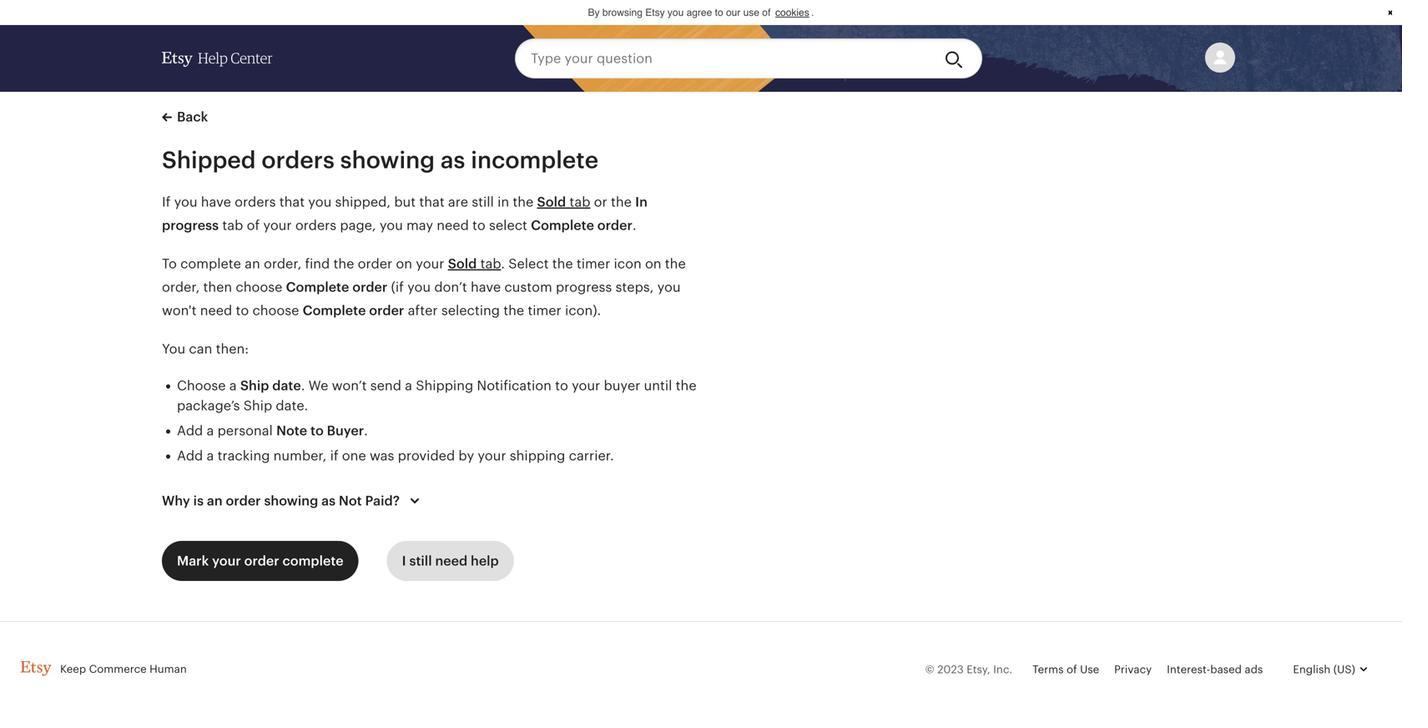 Task type: describe. For each thing, give the bounding box(es) containing it.
won't
[[332, 378, 367, 393]]

0 vertical spatial order,
[[264, 256, 302, 271]]

the down custom
[[504, 303, 524, 318]]

terms of use
[[1033, 663, 1100, 676]]

to right the note at the bottom left
[[311, 423, 324, 438]]

or
[[594, 195, 608, 210]]

commerce
[[89, 663, 147, 675]]

1 vertical spatial complete
[[283, 554, 344, 569]]

2 that from the left
[[419, 195, 445, 210]]

help center link
[[162, 35, 273, 82]]

privacy
[[1115, 663, 1152, 676]]

a for add a personal note to buyer .
[[207, 423, 214, 438]]

etsy,
[[967, 663, 991, 676]]

omplete
[[541, 218, 594, 233]]

if
[[162, 195, 171, 210]]

personal
[[218, 423, 273, 438]]

center
[[231, 50, 273, 66]]

0 vertical spatial have
[[201, 195, 231, 210]]

by browsing etsy you agree to our use of cookies .
[[588, 7, 815, 18]]

in progress
[[162, 195, 648, 233]]

© 2023 etsy, inc. link
[[926, 663, 1013, 676]]

help
[[471, 554, 499, 569]]

order left (if
[[353, 280, 388, 295]]

showing inside dropdown button
[[264, 493, 318, 509]]

complete order after selecting the timer icon).
[[303, 303, 601, 318]]

icon).
[[565, 303, 601, 318]]

ads
[[1245, 663, 1264, 676]]

you right the steps,
[[658, 280, 681, 295]]

by
[[459, 448, 474, 463]]

terms of use link
[[1033, 663, 1100, 676]]

. select the timer icon on the order, then choose
[[162, 256, 686, 295]]

page,
[[340, 218, 376, 233]]

but
[[394, 195, 416, 210]]

your inside . we won't send a shipping notification to your buyer until the package's ship date.
[[572, 378, 601, 393]]

0 horizontal spatial tab
[[222, 218, 243, 233]]

to complete an order, find the order on your sold tab
[[162, 256, 501, 271]]

timer inside . select the timer icon on the order, then choose
[[577, 256, 611, 271]]

you can then:
[[162, 342, 249, 357]]

complete order
[[286, 280, 388, 295]]

notification
[[477, 378, 552, 393]]

0 vertical spatial need
[[437, 218, 469, 233]]

back
[[177, 109, 208, 124]]

. inside . we won't send a shipping notification to your buyer until the package's ship date.
[[301, 378, 305, 393]]

your up don't
[[416, 256, 445, 271]]

(if
[[391, 280, 404, 295]]

ship inside . we won't send a shipping notification to your buyer until the package's ship date.
[[244, 398, 272, 413]]

order inside dropdown button
[[226, 493, 261, 509]]

add a personal note to buyer .
[[177, 423, 368, 438]]

c
[[531, 218, 541, 233]]

buyer
[[604, 378, 641, 393]]

etsy
[[646, 7, 665, 18]]

. down in
[[633, 218, 637, 233]]

package's
[[177, 398, 240, 413]]

privacy link
[[1115, 663, 1152, 676]]

an for order,
[[245, 256, 260, 271]]

why is an order showing as not paid?
[[162, 493, 400, 509]]

buyer
[[327, 423, 364, 438]]

use
[[744, 7, 760, 18]]

the right select
[[553, 256, 573, 271]]

0 vertical spatial ship
[[240, 378, 269, 393]]

to
[[162, 256, 177, 271]]

the up complete order
[[334, 256, 354, 271]]

a inside . we won't send a shipping notification to your buyer until the package's ship date.
[[405, 378, 412, 393]]

omplete order .
[[541, 218, 637, 233]]

mark your order complete
[[177, 554, 344, 569]]

. inside . select the timer icon on the order, then choose
[[501, 256, 505, 271]]

2 horizontal spatial tab
[[570, 195, 591, 210]]

shipping
[[416, 378, 474, 393]]

are
[[448, 195, 468, 210]]

(us)
[[1334, 663, 1356, 676]]

if you have orders that you shipped, but that are still in the sold tab
[[162, 195, 591, 210]]

orders for have
[[235, 195, 276, 210]]

based
[[1211, 663, 1242, 676]]

mark your order complete link
[[162, 541, 359, 581]]

an for order
[[207, 493, 223, 509]]

of for terms of use
[[1067, 663, 1078, 676]]

after
[[408, 303, 438, 318]]

choose inside . select the timer icon on the order, then choose
[[236, 280, 283, 295]]

browsing
[[603, 7, 643, 18]]

why
[[162, 493, 190, 509]]

steps,
[[616, 280, 654, 295]]

to inside the (if you don't have custom progress steps, you won't need to choose
[[236, 303, 249, 318]]

then
[[203, 280, 232, 295]]

is
[[193, 493, 204, 509]]

choose a ship date
[[177, 378, 301, 393]]

can
[[189, 342, 212, 357]]

of inside cookie consent dialog
[[763, 7, 771, 18]]

back link
[[162, 107, 208, 127]]

use
[[1081, 663, 1100, 676]]

(if you don't have custom progress steps, you won't need to choose
[[162, 280, 681, 318]]

. we won't send a shipping notification to your buyer until the package's ship date.
[[177, 378, 697, 413]]

to left select
[[473, 218, 486, 233]]

i
[[402, 554, 406, 569]]

carrier.
[[569, 448, 614, 463]]

a for choose a ship date
[[229, 378, 237, 393]]

the left in
[[611, 195, 632, 210]]

. inside cookie consent dialog
[[812, 7, 815, 18]]

you right if
[[174, 195, 198, 210]]

order up (if
[[358, 256, 393, 271]]

shipped,
[[335, 195, 391, 210]]

you
[[162, 342, 186, 357]]

your up to complete an order, find the order on your sold tab
[[263, 218, 292, 233]]

shipped
[[162, 147, 256, 173]]

selecting
[[442, 303, 500, 318]]

of for tab of your orders page, you may need to select c
[[247, 218, 260, 233]]

the inside . we won't send a shipping notification to your buyer until the package's ship date.
[[676, 378, 697, 393]]

number,
[[274, 448, 327, 463]]

your right mark
[[212, 554, 241, 569]]

tracking
[[218, 448, 270, 463]]

tab of your orders page, you may need to select c
[[219, 218, 541, 233]]



Task type: locate. For each thing, give the bounding box(es) containing it.
date.
[[276, 398, 308, 413]]

progress down if
[[162, 218, 219, 233]]

icon
[[614, 256, 642, 271]]

order down (if
[[369, 303, 404, 318]]

1 vertical spatial sold
[[448, 256, 477, 271]]

order down or the
[[598, 218, 633, 233]]

1 vertical spatial complete
[[303, 303, 366, 318]]

still left in
[[472, 195, 494, 210]]

0 vertical spatial complete
[[180, 256, 241, 271]]

0 horizontal spatial order,
[[162, 280, 200, 295]]

the right until
[[676, 378, 697, 393]]

1 on from the left
[[396, 256, 413, 271]]

a right send
[[405, 378, 412, 393]]

showing down number,
[[264, 493, 318, 509]]

. left select
[[501, 256, 505, 271]]

keep commerce human
[[60, 663, 187, 675]]

0 vertical spatial tab
[[570, 195, 591, 210]]

timer down custom
[[528, 303, 562, 318]]

0 vertical spatial timer
[[577, 256, 611, 271]]

order
[[598, 218, 633, 233], [358, 256, 393, 271], [353, 280, 388, 295], [369, 303, 404, 318], [226, 493, 261, 509], [244, 554, 279, 569]]

english
[[1294, 663, 1331, 676]]

shipped orders showing as incomplete
[[162, 147, 599, 173]]

on up (if
[[396, 256, 413, 271]]

help center
[[198, 50, 273, 66]]

1 horizontal spatial complete
[[283, 554, 344, 569]]

a right choose
[[229, 378, 237, 393]]

1 horizontal spatial tab
[[481, 256, 501, 271]]

a down package's
[[207, 423, 214, 438]]

human
[[150, 663, 187, 675]]

terms
[[1033, 663, 1064, 676]]

your
[[263, 218, 292, 233], [416, 256, 445, 271], [572, 378, 601, 393], [478, 448, 506, 463], [212, 554, 241, 569]]

1 horizontal spatial an
[[245, 256, 260, 271]]

why is an order showing as not paid? button
[[147, 481, 440, 521]]

order right is
[[226, 493, 261, 509]]

2 on from the left
[[645, 256, 662, 271]]

1 vertical spatial of
[[247, 218, 260, 233]]

that left the are
[[419, 195, 445, 210]]

an inside dropdown button
[[207, 493, 223, 509]]

help
[[198, 50, 228, 66]]

order down the why is an order showing as not paid?
[[244, 554, 279, 569]]

0 horizontal spatial that
[[279, 195, 305, 210]]

of down shipped
[[247, 218, 260, 233]]

1 vertical spatial progress
[[556, 280, 612, 295]]

sold up 'c'
[[537, 195, 566, 210]]

1 that from the left
[[279, 195, 305, 210]]

agree
[[687, 7, 712, 18]]

complete for complete order
[[286, 280, 349, 295]]

find
[[305, 256, 330, 271]]

order,
[[264, 256, 302, 271], [162, 280, 200, 295]]

0 horizontal spatial still
[[410, 554, 432, 569]]

of left use
[[1067, 663, 1078, 676]]

1 add from the top
[[177, 423, 203, 438]]

© 2023 etsy, inc.
[[926, 663, 1013, 676]]

order, left "find"
[[264, 256, 302, 271]]

0 vertical spatial add
[[177, 423, 203, 438]]

sold up don't
[[448, 256, 477, 271]]

1 vertical spatial ship
[[244, 398, 272, 413]]

progress up icon).
[[556, 280, 612, 295]]

tab left or
[[570, 195, 591, 210]]

mark
[[177, 554, 209, 569]]

we
[[309, 378, 328, 393]]

orders
[[262, 147, 335, 173], [235, 195, 276, 210], [295, 218, 337, 233]]

2 vertical spatial tab
[[481, 256, 501, 271]]

1 vertical spatial timer
[[528, 303, 562, 318]]

1 horizontal spatial timer
[[577, 256, 611, 271]]

0 vertical spatial choose
[[236, 280, 283, 295]]

to
[[715, 7, 724, 18], [473, 218, 486, 233], [236, 303, 249, 318], [555, 378, 568, 393], [311, 423, 324, 438]]

1 vertical spatial add
[[177, 448, 203, 463]]

. right cookies
[[812, 7, 815, 18]]

1 vertical spatial as
[[322, 493, 336, 509]]

the right icon
[[665, 256, 686, 271]]

you
[[668, 7, 684, 18], [174, 195, 198, 210], [308, 195, 332, 210], [380, 218, 403, 233], [408, 280, 431, 295], [658, 280, 681, 295]]

to left our
[[715, 7, 724, 18]]

2 vertical spatial of
[[1067, 663, 1078, 676]]

tab left select
[[481, 256, 501, 271]]

0 horizontal spatial an
[[207, 493, 223, 509]]

0 horizontal spatial complete
[[180, 256, 241, 271]]

to inside . we won't send a shipping notification to your buyer until the package's ship date.
[[555, 378, 568, 393]]

complete up 'then'
[[180, 256, 241, 271]]

add for add a tracking number, if one was provided by your shipping carrier.
[[177, 448, 203, 463]]

still right i
[[410, 554, 432, 569]]

0 vertical spatial as
[[441, 147, 466, 173]]

incomplete
[[471, 147, 599, 173]]

1 horizontal spatial sold
[[537, 195, 566, 210]]

0 horizontal spatial progress
[[162, 218, 219, 233]]

don't
[[434, 280, 467, 295]]

ship left date
[[240, 378, 269, 393]]

cookies link
[[774, 5, 812, 20]]

then:
[[216, 342, 249, 357]]

1 horizontal spatial that
[[419, 195, 445, 210]]

0 vertical spatial orders
[[262, 147, 335, 173]]

0 vertical spatial complete
[[286, 280, 349, 295]]

1 horizontal spatial as
[[441, 147, 466, 173]]

or the
[[591, 195, 636, 210]]

Type your question search field
[[515, 38, 932, 78]]

2 vertical spatial orders
[[295, 218, 337, 233]]

add for add a personal note to buyer .
[[177, 423, 203, 438]]

need inside the (if you don't have custom progress steps, you won't need to choose
[[200, 303, 232, 318]]

2 vertical spatial need
[[435, 554, 468, 569]]

your left the buyer
[[572, 378, 601, 393]]

2 horizontal spatial of
[[1067, 663, 1078, 676]]

you down "but"
[[380, 218, 403, 233]]

complete down why is an order showing as not paid? dropdown button
[[283, 554, 344, 569]]

1 vertical spatial showing
[[264, 493, 318, 509]]

interest-based ads link
[[1167, 663, 1264, 676]]

an left "find"
[[245, 256, 260, 271]]

you left "shipped,"
[[308, 195, 332, 210]]

you inside cookie consent dialog
[[668, 7, 684, 18]]

tab
[[570, 195, 591, 210], [222, 218, 243, 233], [481, 256, 501, 271]]

choose
[[177, 378, 226, 393]]

progress inside in progress
[[162, 218, 219, 233]]

1 horizontal spatial on
[[645, 256, 662, 271]]

need down the are
[[437, 218, 469, 233]]

1 horizontal spatial of
[[763, 7, 771, 18]]

complete
[[180, 256, 241, 271], [283, 554, 344, 569]]

on right icon
[[645, 256, 662, 271]]

etsy image
[[162, 52, 193, 67]]

1 vertical spatial need
[[200, 303, 232, 318]]

0 horizontal spatial have
[[201, 195, 231, 210]]

0 vertical spatial sold
[[537, 195, 566, 210]]

0 horizontal spatial showing
[[264, 493, 318, 509]]

0 vertical spatial progress
[[162, 218, 219, 233]]

cookies
[[776, 7, 810, 18]]

in
[[636, 195, 648, 210]]

ship
[[240, 378, 269, 393], [244, 398, 272, 413]]

1 horizontal spatial still
[[472, 195, 494, 210]]

have inside the (if you don't have custom progress steps, you won't need to choose
[[471, 280, 501, 295]]

you right etsy
[[668, 7, 684, 18]]

on
[[396, 256, 413, 271], [645, 256, 662, 271]]

need down 'then'
[[200, 303, 232, 318]]

of right use at the right of the page
[[763, 7, 771, 18]]

choose down complete order
[[253, 303, 299, 318]]

still
[[472, 195, 494, 210], [410, 554, 432, 569]]

0 vertical spatial still
[[472, 195, 494, 210]]

0 horizontal spatial sold
[[448, 256, 477, 271]]

1 horizontal spatial order,
[[264, 256, 302, 271]]

not
[[339, 493, 362, 509]]

as left not
[[322, 493, 336, 509]]

complete down complete order
[[303, 303, 366, 318]]

as
[[441, 147, 466, 173], [322, 493, 336, 509]]

an
[[245, 256, 260, 271], [207, 493, 223, 509]]

have
[[201, 195, 231, 210], [471, 280, 501, 295]]

keep
[[60, 663, 86, 675]]

paid?
[[365, 493, 400, 509]]

interest-
[[1167, 663, 1211, 676]]

complete
[[286, 280, 349, 295], [303, 303, 366, 318]]

by
[[588, 7, 600, 18]]

0 vertical spatial of
[[763, 7, 771, 18]]

tab up 'then'
[[222, 218, 243, 233]]

custom
[[505, 280, 553, 295]]

interest-based ads
[[1167, 663, 1264, 676]]

orders for your
[[295, 218, 337, 233]]

add a tracking number, if one was provided by your shipping carrier.
[[177, 448, 614, 463]]

1 horizontal spatial progress
[[556, 280, 612, 295]]

need left help
[[435, 554, 468, 569]]

date
[[272, 378, 301, 393]]

1 vertical spatial order,
[[162, 280, 200, 295]]

1 horizontal spatial have
[[471, 280, 501, 295]]

None search field
[[515, 38, 983, 78]]

complete for complete order after selecting the timer icon).
[[303, 303, 366, 318]]

that left "shipped,"
[[279, 195, 305, 210]]

cookie consent dialog
[[0, 0, 1403, 25]]

timer
[[577, 256, 611, 271], [528, 303, 562, 318]]

english (us) button
[[1279, 650, 1383, 690]]

one
[[342, 448, 366, 463]]

timer left icon
[[577, 256, 611, 271]]

etsy image
[[20, 661, 52, 676]]

i still need help link
[[387, 541, 514, 581]]

an right is
[[207, 493, 223, 509]]

0 horizontal spatial timer
[[528, 303, 562, 318]]

add up is
[[177, 448, 203, 463]]

need
[[437, 218, 469, 233], [200, 303, 232, 318], [435, 554, 468, 569]]

1 vertical spatial an
[[207, 493, 223, 509]]

choose right 'then'
[[236, 280, 283, 295]]

as up the are
[[441, 147, 466, 173]]

0 vertical spatial showing
[[340, 147, 435, 173]]

that
[[279, 195, 305, 210], [419, 195, 445, 210]]

order, inside . select the timer icon on the order, then choose
[[162, 280, 200, 295]]

0 vertical spatial an
[[245, 256, 260, 271]]

1 vertical spatial choose
[[253, 303, 299, 318]]

a
[[229, 378, 237, 393], [405, 378, 412, 393], [207, 423, 214, 438], [207, 448, 214, 463]]

may
[[407, 218, 433, 233]]

have down shipped
[[201, 195, 231, 210]]

as inside dropdown button
[[322, 493, 336, 509]]

provided
[[398, 448, 455, 463]]

. up one
[[364, 423, 368, 438]]

was
[[370, 448, 394, 463]]

showing
[[340, 147, 435, 173], [264, 493, 318, 509]]

until
[[644, 378, 673, 393]]

1 horizontal spatial showing
[[340, 147, 435, 173]]

you right (if
[[408, 280, 431, 295]]

0 horizontal spatial as
[[322, 493, 336, 509]]

ship down choose a ship date
[[244, 398, 272, 413]]

note
[[276, 423, 307, 438]]

showing up if you have orders that you shipped, but that are still in the sold tab on the top left of page
[[340, 147, 435, 173]]

won't
[[162, 303, 197, 318]]

choose inside the (if you don't have custom progress steps, you won't need to choose
[[253, 303, 299, 318]]

on inside . select the timer icon on the order, then choose
[[645, 256, 662, 271]]

a left tracking
[[207, 448, 214, 463]]

2 add from the top
[[177, 448, 203, 463]]

have up selecting
[[471, 280, 501, 295]]

to up then:
[[236, 303, 249, 318]]

1 vertical spatial have
[[471, 280, 501, 295]]

1 vertical spatial orders
[[235, 195, 276, 210]]

. left 'we'
[[301, 378, 305, 393]]

to inside cookie consent dialog
[[715, 7, 724, 18]]

a for add a tracking number, if one was provided by your shipping carrier.
[[207, 448, 214, 463]]

add down package's
[[177, 423, 203, 438]]

to right notification
[[555, 378, 568, 393]]

english (us)
[[1294, 663, 1356, 676]]

inc.
[[994, 663, 1013, 676]]

progress inside the (if you don't have custom progress steps, you won't need to choose
[[556, 280, 612, 295]]

progress
[[162, 218, 219, 233], [556, 280, 612, 295]]

send
[[371, 378, 402, 393]]

your right by
[[478, 448, 506, 463]]

order, up 'won't'
[[162, 280, 200, 295]]

1 vertical spatial still
[[410, 554, 432, 569]]

if
[[330, 448, 339, 463]]

©
[[926, 663, 935, 676]]

complete down "find"
[[286, 280, 349, 295]]

0 horizontal spatial of
[[247, 218, 260, 233]]

2023
[[938, 663, 964, 676]]

the right in
[[513, 195, 534, 210]]

in
[[498, 195, 509, 210]]

1 vertical spatial tab
[[222, 218, 243, 233]]

0 horizontal spatial on
[[396, 256, 413, 271]]



Task type: vqa. For each thing, say whether or not it's contained in the screenshot.
Shipped
yes



